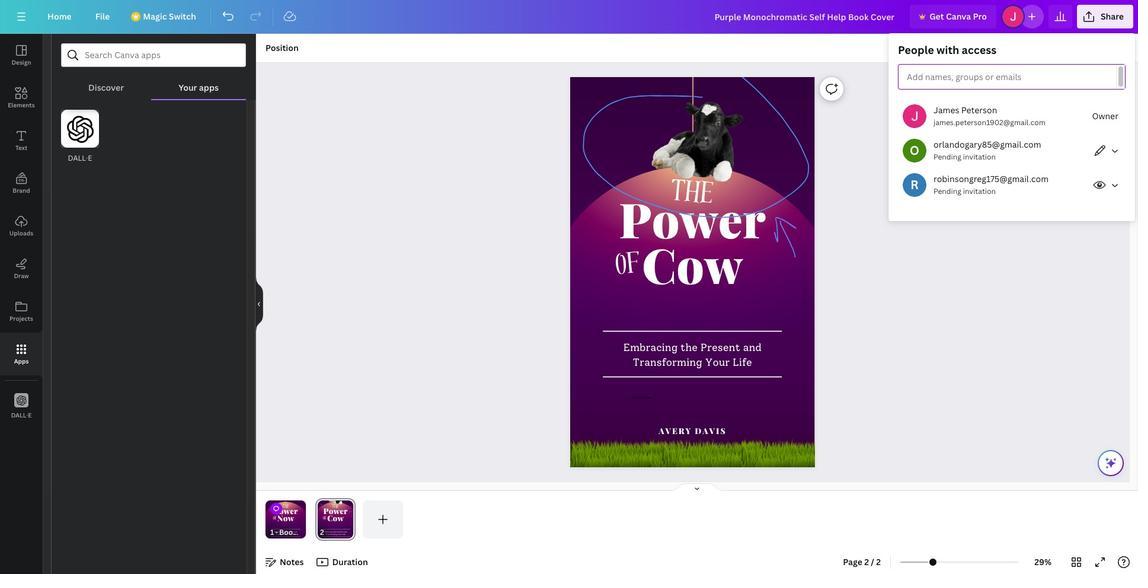 Task type: describe. For each thing, give the bounding box(es) containing it.
people
[[899, 43, 935, 57]]

apps
[[14, 357, 29, 365]]

design button
[[0, 34, 43, 77]]

invitation for robinsongreg175@gmail.com
[[964, 186, 996, 196]]

29% button
[[1024, 553, 1063, 572]]

duration
[[332, 556, 368, 568]]

text
[[15, 144, 27, 152]]

share
[[1101, 11, 1125, 22]]

apps button
[[0, 333, 43, 375]]

your apps
[[179, 82, 219, 93]]

people with access group
[[889, 33, 1136, 221]]

power for now
[[274, 505, 298, 516]]

projects button
[[0, 290, 43, 333]]

with
[[937, 43, 960, 57]]

brand button
[[0, 162, 43, 205]]

page 2 / 2
[[844, 556, 881, 568]]

elements button
[[0, 77, 43, 119]]

main menu bar
[[0, 0, 1139, 34]]

Can edit button
[[1088, 139, 1126, 163]]

29%
[[1035, 556, 1052, 568]]

2 vertical spatial your
[[288, 533, 292, 535]]

james.peterson1902@gmail.com
[[934, 117, 1046, 128]]

access
[[962, 43, 997, 57]]

0 horizontal spatial embracing
[[274, 531, 283, 533]]

pending for orlandogary85@gmail.com
[[934, 152, 962, 162]]

robinsongreg175@gmail.com image
[[903, 173, 927, 197]]

owner
[[1093, 110, 1119, 122]]

avery davis
[[659, 425, 727, 436]]

orlandogary85@gmail.com image
[[903, 139, 927, 163]]

peterson
[[962, 104, 998, 116]]

power for cow
[[620, 186, 766, 251]]

dall·e button
[[0, 385, 43, 428]]

invitation for orlandogary85@gmail.com
[[964, 152, 996, 162]]

0 horizontal spatial and
[[294, 531, 297, 533]]

of for of
[[614, 241, 643, 292]]

elements
[[8, 101, 35, 109]]

0 vertical spatial and
[[744, 341, 762, 354]]

pro
[[974, 11, 987, 22]]

dm serif display
[[632, 395, 652, 399]]

page
[[844, 556, 863, 568]]

position
[[266, 42, 299, 53]]

now
[[277, 513, 294, 524]]

get canva pro
[[930, 11, 987, 22]]

switch
[[169, 11, 196, 22]]

canva
[[947, 11, 972, 22]]

cow
[[642, 232, 744, 296]]

dm
[[632, 395, 636, 399]]

Add names, groups or emails text field
[[904, 69, 1026, 86]]

the inside of the
[[282, 502, 290, 511]]

power now
[[274, 505, 298, 524]]

1 vertical spatial present
[[287, 531, 294, 533]]

Can view button
[[1088, 173, 1126, 197]]

james
[[934, 104, 960, 116]]

people with access
[[899, 43, 997, 57]]



Task type: vqa. For each thing, say whether or not it's contained in the screenshot.
the leftmost is
no



Task type: locate. For each thing, give the bounding box(es) containing it.
1 vertical spatial pending
[[934, 186, 962, 196]]

embracing the present and transforming your life
[[624, 341, 762, 369], [274, 531, 297, 535]]

1 vertical spatial invitation
[[964, 186, 996, 196]]

notes button
[[261, 553, 309, 572]]

invitation down robinsongreg175@gmail.com
[[964, 186, 996, 196]]

0 vertical spatial embracing
[[624, 341, 678, 354]]

get canva pro button
[[911, 5, 997, 28]]

draw button
[[0, 247, 43, 290]]

your apps button
[[151, 67, 246, 99]]

Page title text field
[[329, 527, 334, 539]]

dall·e
[[68, 153, 92, 163], [11, 411, 32, 419]]

1 vertical spatial embracing the present and transforming your life
[[274, 531, 297, 535]]

1 horizontal spatial embracing
[[624, 341, 678, 354]]

0 vertical spatial dall·e
[[68, 153, 92, 163]]

1 vertical spatial of
[[273, 514, 278, 523]]

page 2 image
[[316, 501, 356, 539]]

0 horizontal spatial your
[[179, 82, 197, 93]]

and
[[744, 341, 762, 354], [294, 531, 297, 533]]

present
[[701, 341, 741, 354], [287, 531, 294, 533]]

invitation inside robinsongreg175@gmail.com pending invitation
[[964, 186, 996, 196]]

pending for robinsongreg175@gmail.com
[[934, 186, 962, 196]]

1 vertical spatial life
[[293, 533, 296, 535]]

0 horizontal spatial of
[[273, 514, 278, 523]]

0 horizontal spatial life
[[293, 533, 296, 535]]

robinsongreg175@gmail.com
[[934, 173, 1049, 184]]

1 horizontal spatial power
[[620, 186, 766, 251]]

davis
[[695, 425, 727, 436]]

invitation down orlandogary85@gmail.com
[[964, 152, 996, 162]]

Search Canva apps search field
[[85, 44, 222, 66]]

page 2 / 2 button
[[839, 553, 886, 572]]

robinsongreg175@gmail.com pending invitation
[[934, 173, 1049, 196]]

1 horizontal spatial present
[[701, 341, 741, 354]]

your inside button
[[179, 82, 197, 93]]

hide pages image
[[669, 483, 726, 492]]

1 vertical spatial your
[[706, 356, 730, 369]]

1 vertical spatial dall·e
[[11, 411, 32, 419]]

1 vertical spatial and
[[294, 531, 297, 533]]

projects
[[9, 314, 33, 323]]

invitation
[[964, 152, 996, 162], [964, 186, 996, 196]]

pending
[[934, 152, 962, 162], [934, 186, 962, 196]]

0 vertical spatial embracing the present and transforming your life
[[624, 341, 762, 369]]

1 horizontal spatial embracing the present and transforming your life
[[624, 341, 762, 369]]

0 vertical spatial power
[[620, 186, 766, 251]]

0 vertical spatial pending
[[934, 152, 962, 162]]

orlandogary85@gmail.com pending invitation
[[934, 139, 1042, 162]]

0 vertical spatial your
[[179, 82, 197, 93]]

1 horizontal spatial of
[[614, 241, 643, 292]]

2 horizontal spatial your
[[706, 356, 730, 369]]

0 horizontal spatial embracing the present and transforming your life
[[274, 531, 297, 535]]

0 vertical spatial transforming
[[633, 356, 703, 369]]

design
[[12, 58, 31, 66]]

2
[[865, 556, 869, 568], [877, 556, 881, 568]]

position button
[[261, 39, 303, 58]]

text button
[[0, 119, 43, 162]]

1 horizontal spatial life
[[733, 356, 753, 369]]

1 vertical spatial embracing
[[274, 531, 283, 533]]

magic switch
[[143, 11, 196, 22]]

2 left /
[[865, 556, 869, 568]]

embracing up display on the bottom of page
[[624, 341, 678, 354]]

of inside of the
[[273, 514, 278, 523]]

your
[[179, 82, 197, 93], [706, 356, 730, 369], [288, 533, 292, 535]]

orlandogary85@gmail.com
[[934, 139, 1042, 150]]

2 right /
[[877, 556, 881, 568]]

apps
[[199, 82, 219, 93]]

2 2 from the left
[[877, 556, 881, 568]]

1 invitation from the top
[[964, 152, 996, 162]]

discover button
[[61, 67, 151, 99]]

get
[[930, 11, 945, 22]]

0 vertical spatial invitation
[[964, 152, 996, 162]]

duration button
[[313, 553, 373, 572]]

embracing down now
[[274, 531, 283, 533]]

james peterson james.peterson1902@gmail.com
[[934, 104, 1046, 128]]

0 horizontal spatial power
[[274, 505, 298, 516]]

of for of the
[[273, 514, 278, 523]]

share button
[[1078, 5, 1134, 28]]

canva assistant image
[[1104, 456, 1119, 470]]

robinsongreg175@gmail.com element
[[903, 173, 927, 197]]

transforming
[[633, 356, 703, 369], [276, 533, 288, 535]]

avery
[[659, 425, 692, 436]]

discover
[[88, 82, 124, 93]]

1 2 from the left
[[865, 556, 869, 568]]

2 pending from the top
[[934, 186, 962, 196]]

pending right "robinsongreg175@gmail.com" icon
[[934, 186, 962, 196]]

dall·e inside button
[[11, 411, 32, 419]]

1 horizontal spatial dall·e
[[68, 153, 92, 163]]

home
[[47, 11, 72, 22]]

uploads
[[9, 229, 33, 237]]

1 horizontal spatial and
[[744, 341, 762, 354]]

1 horizontal spatial your
[[288, 533, 292, 535]]

transforming down now
[[276, 533, 288, 535]]

pending inside the orlandogary85@gmail.com pending invitation
[[934, 152, 962, 162]]

0 vertical spatial of
[[614, 241, 643, 292]]

Design title text field
[[705, 5, 906, 28]]

uploads button
[[0, 205, 43, 247]]

pending inside robinsongreg175@gmail.com pending invitation
[[934, 186, 962, 196]]

serif
[[637, 395, 643, 399]]

draw
[[14, 272, 29, 280]]

1 horizontal spatial 2
[[877, 556, 881, 568]]

0 horizontal spatial transforming
[[276, 533, 288, 535]]

0 horizontal spatial 2
[[865, 556, 869, 568]]

1 vertical spatial power
[[274, 505, 298, 516]]

pending right "orlandogary85@gmail.com" 'icon'
[[934, 152, 962, 162]]

/
[[871, 556, 875, 568]]

embracing
[[624, 341, 678, 354], [274, 531, 283, 533]]

brand
[[13, 186, 30, 195]]

power
[[620, 186, 766, 251], [274, 505, 298, 516]]

transforming up display on the bottom of page
[[633, 356, 703, 369]]

the
[[670, 168, 716, 221], [681, 341, 698, 354], [282, 502, 290, 511], [284, 531, 287, 533]]

1 pending from the top
[[934, 152, 962, 162]]

side panel tab list
[[0, 34, 43, 428]]

0 vertical spatial life
[[733, 356, 753, 369]]

file
[[95, 11, 110, 22]]

invitation inside the orlandogary85@gmail.com pending invitation
[[964, 152, 996, 162]]

file button
[[86, 5, 119, 28]]

life
[[733, 356, 753, 369], [293, 533, 296, 535]]

home link
[[38, 5, 81, 28]]

notes
[[280, 556, 304, 568]]

2 invitation from the top
[[964, 186, 996, 196]]

power cow
[[620, 186, 766, 296]]

0 vertical spatial present
[[701, 341, 741, 354]]

of the
[[273, 502, 290, 523]]

of
[[614, 241, 643, 292], [273, 514, 278, 523]]

magic
[[143, 11, 167, 22]]

1 vertical spatial transforming
[[276, 533, 288, 535]]

hide image
[[256, 275, 263, 332]]

1 horizontal spatial transforming
[[633, 356, 703, 369]]

display
[[643, 395, 652, 399]]

0 horizontal spatial dall·e
[[11, 411, 32, 419]]

orlandogary85@gmail.com element
[[903, 139, 927, 163]]

magic switch button
[[124, 5, 206, 28]]

0 horizontal spatial present
[[287, 531, 294, 533]]



